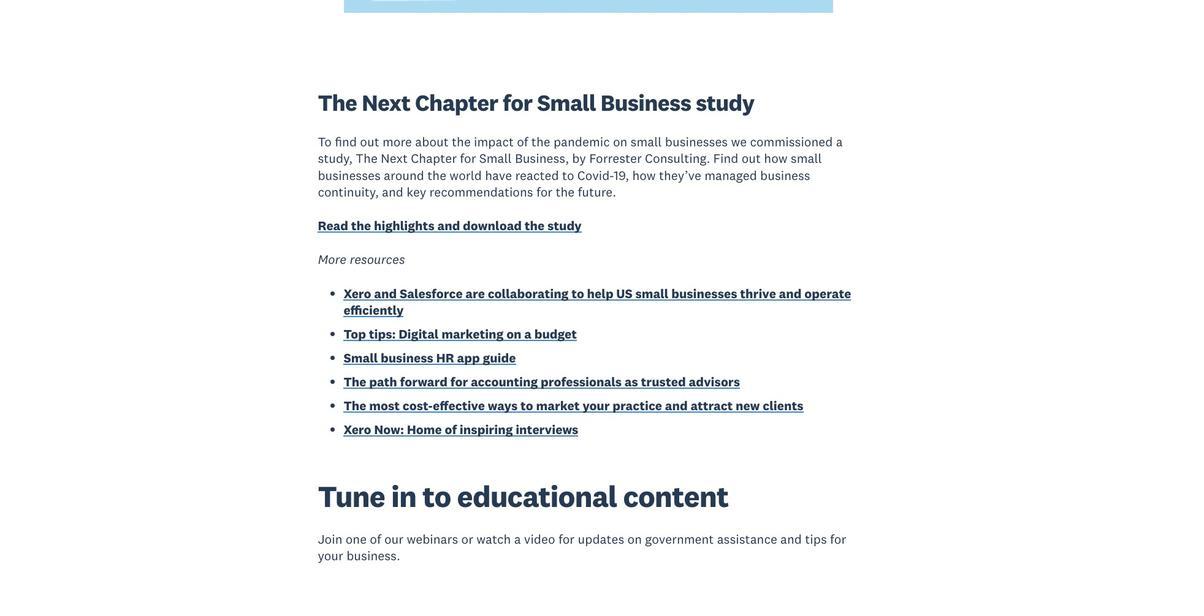 Task type: vqa. For each thing, say whether or not it's contained in the screenshot.
The client query interface in Xero, with a query stating "Can you please send me Invoice #12345-7?" image
no



Task type: describe. For each thing, give the bounding box(es) containing it.
salesforce
[[400, 286, 463, 302]]

forrester
[[589, 150, 642, 167]]

marketing
[[442, 326, 504, 343]]

recommendations
[[430, 184, 533, 200]]

business
[[601, 88, 691, 117]]

business.
[[347, 548, 400, 565]]

ways
[[488, 398, 518, 414]]

read the highlights and download the study
[[318, 218, 582, 234]]

0 horizontal spatial business
[[381, 350, 433, 367]]

impact
[[474, 134, 514, 150]]

xero for xero now: home of inspiring interviews
[[344, 422, 371, 438]]

more
[[318, 252, 347, 268]]

covid-
[[577, 167, 614, 184]]

more
[[383, 134, 412, 150]]

tips:
[[369, 326, 396, 343]]

1 vertical spatial small
[[791, 150, 822, 167]]

the next chapter for small business study
[[318, 88, 755, 117]]

world
[[450, 167, 482, 184]]

xero and salesforce are collaborating to help us small businesses thrive and operate efficiently link
[[344, 286, 851, 322]]

about
[[415, 134, 449, 150]]

advisors
[[689, 374, 740, 390]]

0 vertical spatial small
[[631, 134, 662, 150]]

thrive
[[740, 286, 776, 302]]

0 vertical spatial out
[[360, 134, 379, 150]]

to
[[318, 134, 332, 150]]

0 vertical spatial small
[[537, 88, 596, 117]]

most
[[369, 398, 400, 414]]

cost-
[[403, 398, 433, 414]]

the right download
[[525, 218, 545, 234]]

accounting
[[471, 374, 538, 390]]

the path forward for accounting professionals as trusted advisors
[[344, 374, 740, 390]]

the most cost-effective ways to market your practice and attract new clients
[[344, 398, 804, 414]]

small business hr app guide
[[344, 350, 516, 367]]

businesses inside xero and salesforce are collaborating to help us small businesses thrive and operate efficiently
[[671, 286, 737, 302]]

one
[[346, 532, 367, 548]]

consulting.
[[645, 150, 710, 167]]

budget
[[534, 326, 577, 343]]

continuity,
[[318, 184, 379, 200]]

for up the effective
[[451, 374, 468, 390]]

watch
[[477, 532, 511, 548]]

the for most
[[344, 398, 366, 414]]

xero and salesforce are collaborating to help us small businesses thrive and operate efficiently
[[344, 286, 851, 319]]

and left download
[[437, 218, 460, 234]]

market
[[536, 398, 580, 414]]

video
[[524, 532, 555, 548]]

effective
[[433, 398, 485, 414]]

a inside join one of our webinars or watch a video for updates on government assistance and tips for your business.
[[514, 532, 521, 548]]

1 vertical spatial out
[[742, 150, 761, 167]]

hr
[[436, 350, 454, 367]]

more resources
[[318, 252, 405, 268]]

the left future.
[[556, 184, 575, 200]]

1 vertical spatial businesses
[[318, 167, 381, 184]]

help
[[587, 286, 614, 302]]

and down trusted
[[665, 398, 688, 414]]

the most cost-effective ways to market your practice and attract new clients link
[[344, 398, 804, 417]]

xero now: home of inspiring interviews link
[[344, 422, 578, 441]]

we
[[731, 134, 747, 150]]

and right thrive
[[779, 286, 802, 302]]

your inside join one of our webinars or watch a video for updates on government assistance and tips for your business.
[[318, 548, 343, 565]]

xero now: home of inspiring interviews
[[344, 422, 578, 438]]

on inside to find out more about the impact of the pandemic on small businesses we commissioned a study, the next chapter for small business, by forrester consulting. find out how small businesses around the world have reacted to covid-19, how they've managed business continuity, and key recommendations for the future.
[[613, 134, 627, 150]]

around
[[384, 167, 424, 184]]

1 horizontal spatial how
[[764, 150, 788, 167]]

of inside join one of our webinars or watch a video for updates on government assistance and tips for your business.
[[370, 532, 381, 548]]

join one of our webinars or watch a video for updates on government assistance and tips for your business.
[[318, 532, 846, 565]]

in
[[391, 478, 416, 515]]

business,
[[515, 150, 569, 167]]

highlights
[[374, 218, 435, 234]]

tune in to educational content
[[318, 478, 729, 515]]

guide
[[483, 350, 516, 367]]

digital
[[399, 326, 439, 343]]

path
[[369, 374, 397, 390]]

the owners of a shoe shop, a music store, and a bakery at work in their neighbouring premises. image
[[224, 0, 954, 13]]

professionals
[[541, 374, 622, 390]]

home
[[407, 422, 442, 438]]

and up efficiently
[[374, 286, 397, 302]]

operate
[[805, 286, 851, 302]]

updates
[[578, 532, 624, 548]]

our
[[384, 532, 404, 548]]

collaborating
[[488, 286, 569, 302]]

trusted
[[641, 374, 686, 390]]

managed
[[705, 167, 757, 184]]

clients
[[763, 398, 804, 414]]

small business hr app guide link
[[344, 350, 516, 369]]

assistance
[[717, 532, 777, 548]]



Task type: locate. For each thing, give the bounding box(es) containing it.
business down digital
[[381, 350, 433, 367]]

read the highlights and download the study link
[[318, 218, 582, 237]]

on
[[613, 134, 627, 150], [507, 326, 522, 343], [628, 532, 642, 548]]

the inside to find out more about the impact of the pandemic on small businesses we commissioned a study, the next chapter for small business, by forrester consulting. find out how small businesses around the world have reacted to covid-19, how they've managed business continuity, and key recommendations for the future.
[[356, 150, 378, 167]]

xero left now:
[[344, 422, 371, 438]]

study down future.
[[548, 218, 582, 234]]

1 xero from the top
[[344, 286, 371, 302]]

1 horizontal spatial business
[[760, 167, 810, 184]]

to inside to find out more about the impact of the pandemic on small businesses we commissioned a study, the next chapter for small business, by forrester consulting. find out how small businesses around the world have reacted to covid-19, how they've managed business continuity, and key recommendations for the future.
[[562, 167, 574, 184]]

1 vertical spatial xero
[[344, 422, 371, 438]]

government
[[645, 532, 714, 548]]

0 vertical spatial a
[[836, 134, 843, 150]]

a left video
[[514, 532, 521, 548]]

of inside to find out more about the impact of the pandemic on small businesses we commissioned a study, the next chapter for small business, by forrester consulting. find out how small businesses around the world have reacted to covid-19, how they've managed business continuity, and key recommendations for the future.
[[517, 134, 528, 150]]

your
[[583, 398, 610, 414], [318, 548, 343, 565]]

xero inside xero and salesforce are collaborating to help us small businesses thrive and operate efficiently
[[344, 286, 371, 302]]

find
[[335, 134, 357, 150]]

and inside join one of our webinars or watch a video for updates on government assistance and tips for your business.
[[781, 532, 802, 548]]

2 vertical spatial businesses
[[671, 286, 737, 302]]

1 vertical spatial small
[[479, 150, 512, 167]]

attract
[[691, 398, 733, 414]]

0 horizontal spatial your
[[318, 548, 343, 565]]

2 vertical spatial of
[[370, 532, 381, 548]]

to inside xero and salesforce are collaborating to help us small businesses thrive and operate efficiently
[[572, 286, 584, 302]]

your down the professionals
[[583, 398, 610, 414]]

top tips: digital marketing on a budget
[[344, 326, 577, 343]]

0 horizontal spatial out
[[360, 134, 379, 150]]

1 horizontal spatial your
[[583, 398, 610, 414]]

find
[[713, 150, 738, 167]]

the for next
[[318, 88, 357, 117]]

2 vertical spatial small
[[344, 350, 378, 367]]

1 vertical spatial business
[[381, 350, 433, 367]]

19,
[[614, 167, 629, 184]]

for down "reacted"
[[536, 184, 553, 200]]

of down the effective
[[445, 422, 457, 438]]

on right updates
[[628, 532, 642, 548]]

the path forward for accounting professionals as trusted advisors link
[[344, 374, 740, 393]]

study,
[[318, 150, 353, 167]]

small up forrester
[[631, 134, 662, 150]]

small up pandemic
[[537, 88, 596, 117]]

app
[[457, 350, 480, 367]]

read
[[318, 218, 348, 234]]

to down by
[[562, 167, 574, 184]]

xero up efficiently
[[344, 286, 371, 302]]

2 horizontal spatial small
[[537, 88, 596, 117]]

your down join
[[318, 548, 343, 565]]

to right in
[[422, 478, 451, 515]]

business
[[760, 167, 810, 184], [381, 350, 433, 367]]

a right commissioned in the right top of the page
[[836, 134, 843, 150]]

0 vertical spatial next
[[362, 88, 410, 117]]

how down commissioned in the right top of the page
[[764, 150, 788, 167]]

reacted
[[515, 167, 559, 184]]

1 horizontal spatial study
[[696, 88, 755, 117]]

educational
[[457, 478, 617, 515]]

out down the we at the top right of the page
[[742, 150, 761, 167]]

and
[[382, 184, 403, 200], [437, 218, 460, 234], [374, 286, 397, 302], [779, 286, 802, 302], [665, 398, 688, 414], [781, 532, 802, 548]]

businesses up consulting.
[[665, 134, 728, 150]]

0 horizontal spatial how
[[632, 167, 656, 184]]

to right "ways"
[[521, 398, 533, 414]]

0 vertical spatial of
[[517, 134, 528, 150]]

small right us
[[636, 286, 669, 302]]

the up find
[[318, 88, 357, 117]]

for right video
[[559, 532, 575, 548]]

1 vertical spatial chapter
[[411, 150, 457, 167]]

and left tips
[[781, 532, 802, 548]]

the
[[318, 88, 357, 117], [356, 150, 378, 167], [344, 374, 366, 390], [344, 398, 366, 414]]

1 vertical spatial study
[[548, 218, 582, 234]]

have
[[485, 167, 512, 184]]

1 vertical spatial next
[[381, 150, 408, 167]]

out
[[360, 134, 379, 150], [742, 150, 761, 167]]

next down more
[[381, 150, 408, 167]]

0 vertical spatial on
[[613, 134, 627, 150]]

to left help
[[572, 286, 584, 302]]

of inside xero now: home of inspiring interviews link
[[445, 422, 457, 438]]

tune
[[318, 478, 385, 515]]

businesses left thrive
[[671, 286, 737, 302]]

the left 'path'
[[344, 374, 366, 390]]

how
[[764, 150, 788, 167], [632, 167, 656, 184]]

chapter down about
[[411, 150, 457, 167]]

2 vertical spatial a
[[514, 532, 521, 548]]

business down commissioned in the right top of the page
[[760, 167, 810, 184]]

0 vertical spatial chapter
[[415, 88, 498, 117]]

of up business,
[[517, 134, 528, 150]]

1 horizontal spatial out
[[742, 150, 761, 167]]

top
[[344, 326, 366, 343]]

small down the impact
[[479, 150, 512, 167]]

0 vertical spatial business
[[760, 167, 810, 184]]

business inside to find out more about the impact of the pandemic on small businesses we commissioned a study, the next chapter for small business, by forrester consulting. find out how small businesses around the world have reacted to covid-19, how they've managed business continuity, and key recommendations for the future.
[[760, 167, 810, 184]]

on inside top tips: digital marketing on a budget link
[[507, 326, 522, 343]]

out right find
[[360, 134, 379, 150]]

1 horizontal spatial a
[[524, 326, 532, 343]]

resources
[[350, 252, 405, 268]]

study for the next chapter for small business study
[[696, 88, 755, 117]]

the left world
[[428, 167, 446, 184]]

by
[[572, 150, 586, 167]]

small down top on the left
[[344, 350, 378, 367]]

on inside join one of our webinars or watch a video for updates on government assistance and tips for your business.
[[628, 532, 642, 548]]

small inside xero and salesforce are collaborating to help us small businesses thrive and operate efficiently
[[636, 286, 669, 302]]

to find out more about the impact of the pandemic on small businesses we commissioned a study, the next chapter for small business, by forrester consulting. find out how small businesses around the world have reacted to covid-19, how they've managed business continuity, and key recommendations for the future.
[[318, 134, 843, 200]]

join
[[318, 532, 342, 548]]

the right read
[[351, 218, 371, 234]]

1 vertical spatial of
[[445, 422, 457, 438]]

xero for xero and salesforce are collaborating to help us small businesses thrive and operate efficiently
[[344, 286, 371, 302]]

the
[[452, 134, 471, 150], [531, 134, 550, 150], [428, 167, 446, 184], [556, 184, 575, 200], [351, 218, 371, 234], [525, 218, 545, 234]]

0 vertical spatial your
[[583, 398, 610, 414]]

how right 19,
[[632, 167, 656, 184]]

top tips: digital marketing on a budget link
[[344, 326, 577, 346]]

next inside to find out more about the impact of the pandemic on small businesses we commissioned a study, the next chapter for small business, by forrester consulting. find out how small businesses around the world have reacted to covid-19, how they've managed business continuity, and key recommendations for the future.
[[381, 150, 408, 167]]

businesses up continuity,
[[318, 167, 381, 184]]

now:
[[374, 422, 404, 438]]

key
[[407, 184, 426, 200]]

us
[[616, 286, 633, 302]]

2 xero from the top
[[344, 422, 371, 438]]

for up world
[[460, 150, 476, 167]]

to
[[562, 167, 574, 184], [572, 286, 584, 302], [521, 398, 533, 414], [422, 478, 451, 515]]

1 horizontal spatial small
[[479, 150, 512, 167]]

for right tips
[[830, 532, 846, 548]]

small
[[631, 134, 662, 150], [791, 150, 822, 167], [636, 286, 669, 302]]

0 horizontal spatial small
[[344, 350, 378, 367]]

for up the impact
[[503, 88, 533, 117]]

and inside to find out more about the impact of the pandemic on small businesses we commissioned a study, the next chapter for small business, by forrester consulting. find out how small businesses around the world have reacted to covid-19, how they've managed business continuity, and key recommendations for the future.
[[382, 184, 403, 200]]

0 vertical spatial xero
[[344, 286, 371, 302]]

the up business,
[[531, 134, 550, 150]]

the down find
[[356, 150, 378, 167]]

the for path
[[344, 374, 366, 390]]

small down commissioned in the right top of the page
[[791, 150, 822, 167]]

the right about
[[452, 134, 471, 150]]

a left budget
[[524, 326, 532, 343]]

are
[[466, 286, 485, 302]]

future.
[[578, 184, 616, 200]]

1 vertical spatial a
[[524, 326, 532, 343]]

xero
[[344, 286, 371, 302], [344, 422, 371, 438]]

interviews
[[516, 422, 578, 438]]

1 vertical spatial your
[[318, 548, 343, 565]]

and down around
[[382, 184, 403, 200]]

2 vertical spatial on
[[628, 532, 642, 548]]

study up the we at the top right of the page
[[696, 88, 755, 117]]

small inside to find out more about the impact of the pandemic on small businesses we commissioned a study, the next chapter for small business, by forrester consulting. find out how small businesses around the world have reacted to covid-19, how they've managed business continuity, and key recommendations for the future.
[[479, 150, 512, 167]]

or
[[461, 532, 473, 548]]

inspiring
[[460, 422, 513, 438]]

1 vertical spatial on
[[507, 326, 522, 343]]

as
[[625, 374, 638, 390]]

of up business.
[[370, 532, 381, 548]]

they've
[[659, 167, 701, 184]]

commissioned
[[750, 134, 833, 150]]

chapter up about
[[415, 88, 498, 117]]

0 horizontal spatial study
[[548, 218, 582, 234]]

tips
[[805, 532, 827, 548]]

efficiently
[[344, 302, 404, 319]]

chapter
[[415, 88, 498, 117], [411, 150, 457, 167]]

content
[[623, 478, 729, 515]]

study
[[696, 88, 755, 117], [548, 218, 582, 234]]

pandemic
[[554, 134, 610, 150]]

on up forrester
[[613, 134, 627, 150]]

businesses
[[665, 134, 728, 150], [318, 167, 381, 184], [671, 286, 737, 302]]

2 horizontal spatial of
[[517, 134, 528, 150]]

the left most
[[344, 398, 366, 414]]

webinars
[[407, 532, 458, 548]]

0 vertical spatial study
[[696, 88, 755, 117]]

next up more
[[362, 88, 410, 117]]

of
[[517, 134, 528, 150], [445, 422, 457, 438], [370, 532, 381, 548]]

2 horizontal spatial a
[[836, 134, 843, 150]]

1 horizontal spatial of
[[445, 422, 457, 438]]

0 horizontal spatial of
[[370, 532, 381, 548]]

new
[[736, 398, 760, 414]]

next
[[362, 88, 410, 117], [381, 150, 408, 167]]

study for read the highlights and download the study
[[548, 218, 582, 234]]

0 vertical spatial businesses
[[665, 134, 728, 150]]

2 vertical spatial small
[[636, 286, 669, 302]]

on up guide
[[507, 326, 522, 343]]

a
[[836, 134, 843, 150], [524, 326, 532, 343], [514, 532, 521, 548]]

a inside to find out more about the impact of the pandemic on small businesses we commissioned a study, the next chapter for small business, by forrester consulting. find out how small businesses around the world have reacted to covid-19, how they've managed business continuity, and key recommendations for the future.
[[836, 134, 843, 150]]

forward
[[400, 374, 448, 390]]

0 horizontal spatial a
[[514, 532, 521, 548]]

chapter inside to find out more about the impact of the pandemic on small businesses we commissioned a study, the next chapter for small business, by forrester consulting. find out how small businesses around the world have reacted to covid-19, how they've managed business continuity, and key recommendations for the future.
[[411, 150, 457, 167]]

practice
[[613, 398, 662, 414]]



